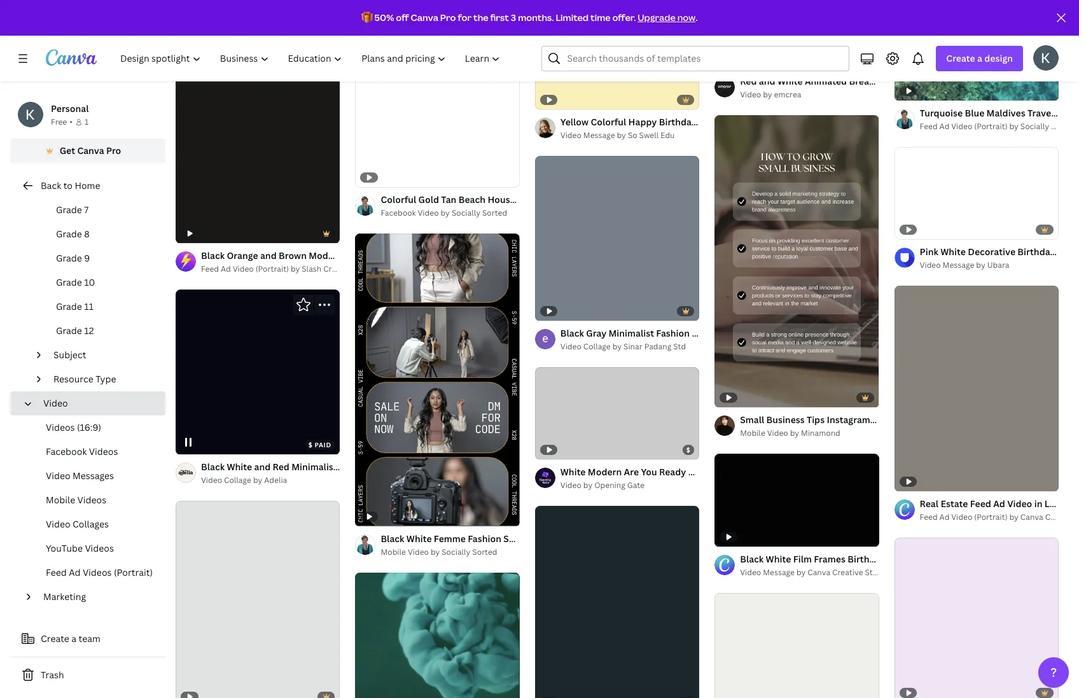 Task type: locate. For each thing, give the bounding box(es) containing it.
personal
[[51, 102, 89, 115]]

slash
[[302, 264, 322, 274]]

animated
[[805, 75, 847, 87]]

by inside black orange and brown modern pizza feed ad video feed ad video (portrait) by slash creative
[[291, 264, 300, 274]]

modern up slash
[[309, 250, 343, 262]]

black
[[201, 250, 225, 262], [561, 327, 584, 339], [381, 532, 404, 545], [740, 553, 764, 565]]

1 vertical spatial youtube
[[46, 542, 83, 554]]

by inside black white film frames birthday video message video message by canva creative studio
[[797, 567, 806, 578]]

white inside pink white decorative birthday greet video message by ubara
[[941, 246, 966, 258]]

collage
[[719, 327, 751, 339], [583, 341, 611, 352], [224, 474, 251, 485]]

modern inside "white modern are you ready youtube intro video by opening gate"
[[588, 466, 622, 478]]

1 vertical spatial create
[[41, 633, 69, 645]]

by
[[763, 89, 772, 100], [1010, 121, 1019, 132], [617, 130, 626, 141], [441, 208, 450, 218], [976, 260, 986, 271], [291, 264, 300, 274], [613, 341, 622, 352], [790, 428, 799, 439], [253, 474, 262, 485], [583, 480, 593, 491], [1010, 512, 1019, 523], [431, 546, 440, 557], [797, 567, 806, 578]]

creative down pizza
[[323, 264, 354, 274]]

0 horizontal spatial youtube
[[46, 542, 83, 554]]

gate
[[627, 480, 645, 491]]

1 horizontal spatial youtube
[[688, 466, 726, 478]]

create a design
[[947, 52, 1013, 64]]

0 vertical spatial socially
[[1021, 121, 1049, 132]]

videos up feed ad videos (portrait)
[[85, 542, 114, 554]]

2 vertical spatial sorted
[[472, 546, 497, 557]]

by inside the red and white animated breaking news youtube intro video by emcrea
[[763, 89, 772, 100]]

0 vertical spatial birthday
[[659, 116, 697, 128]]

0 horizontal spatial collage
[[224, 474, 251, 485]]

•
[[70, 116, 72, 127]]

orange
[[227, 250, 258, 262]]

1 horizontal spatial intro
[[953, 75, 975, 87]]

get
[[60, 144, 75, 157]]

black left gray
[[561, 327, 584, 339]]

2 grade from the top
[[56, 228, 82, 240]]

1 grade from the top
[[56, 204, 82, 216]]

grade 12 link
[[31, 319, 165, 343]]

intro down small on the bottom right
[[728, 466, 749, 478]]

message for yellow colorful happy birthday confetti video message
[[764, 116, 801, 128]]

🎁
[[361, 11, 373, 24]]

s
[[1078, 512, 1079, 523]]

videos inside 'youtube videos' link
[[85, 542, 114, 554]]

1 horizontal spatial collage
[[583, 341, 611, 352]]

create up 'youtube'
[[947, 52, 975, 64]]

grade for grade 8
[[56, 228, 82, 240]]

a
[[977, 52, 983, 64], [71, 633, 76, 645]]

months.
[[518, 11, 554, 24]]

back to home
[[41, 179, 100, 192]]

news
[[889, 75, 913, 87]]

0 horizontal spatial creative
[[323, 264, 354, 274]]

2 horizontal spatial creative
[[1045, 512, 1076, 523]]

0 horizontal spatial $
[[308, 440, 313, 449]]

1 horizontal spatial and
[[759, 75, 775, 87]]

fashion left "sale"
[[468, 532, 501, 545]]

2 horizontal spatial collage
[[719, 327, 751, 339]]

gray
[[586, 327, 607, 339]]

1 vertical spatial fashion
[[468, 532, 501, 545]]

ubara
[[987, 260, 1010, 271]]

mobile videos link
[[20, 488, 165, 512]]

grade left the 12
[[56, 325, 82, 337]]

creative down black white film frames birthday video message link
[[832, 567, 863, 578]]

1 horizontal spatial $
[[686, 446, 691, 454]]

black orange and brown modern pizza feed ad video link
[[201, 249, 431, 263]]

3 grade from the top
[[56, 252, 82, 264]]

1 horizontal spatial creative
[[832, 567, 863, 578]]

birthday for confetti
[[659, 116, 697, 128]]

fashion inside black gray minimalist fashion video collage video collage by sinar padang std
[[656, 327, 690, 339]]

grade for grade 11
[[56, 300, 82, 312]]

(portrait) inside turquoise blue maldives travel video feed ad video (portrait) by socially sorted
[[974, 121, 1008, 132]]

video message by ubara link
[[920, 259, 1059, 272]]

create
[[947, 52, 975, 64], [41, 633, 69, 645]]

$
[[308, 440, 313, 449], [686, 446, 691, 454]]

modern up opening
[[588, 466, 622, 478]]

$ left paid
[[308, 440, 313, 449]]

facebook video by socially sorted
[[381, 208, 507, 218]]

small
[[740, 414, 764, 426]]

black for black white film frames birthday video message
[[740, 553, 764, 565]]

0 horizontal spatial pro
[[106, 144, 121, 157]]

0 horizontal spatial and
[[260, 250, 277, 262]]

by inside 'yellow colorful happy birthday confetti video message video message by so swell edu'
[[617, 130, 626, 141]]

design
[[985, 52, 1013, 64]]

mobile video by socially sorted link
[[381, 546, 520, 559]]

2 vertical spatial socially
[[442, 546, 471, 557]]

0 vertical spatial a
[[977, 52, 983, 64]]

videos inside videos (16:9) link
[[46, 421, 75, 433]]

black left 'orange'
[[201, 250, 225, 262]]

1 vertical spatial intro
[[728, 466, 749, 478]]

red and white animated breaking news youtube intro link
[[740, 74, 975, 88]]

1 vertical spatial birthday
[[1018, 246, 1055, 258]]

black white femme fashion sale beauty tiktok ad mobile video link
[[381, 532, 657, 546]]

pizza
[[345, 250, 367, 262]]

white left the are
[[561, 466, 586, 478]]

video inside small business tips instagram reels mobile video by minamond
[[767, 428, 788, 439]]

for
[[458, 11, 472, 24]]

1 vertical spatial a
[[71, 633, 76, 645]]

create a team
[[41, 633, 100, 645]]

3
[[511, 11, 516, 24]]

youtube right ready
[[688, 466, 726, 478]]

yellow colorful happy birthday confetti video message link
[[561, 115, 801, 129]]

videos down videos (16:9) link
[[89, 445, 118, 458]]

create for create a design
[[947, 52, 975, 64]]

videos inside mobile videos link
[[77, 494, 106, 506]]

confetti
[[699, 116, 735, 128]]

birthday inside pink white decorative birthday greet video message by ubara
[[1018, 246, 1055, 258]]

0 vertical spatial modern
[[309, 250, 343, 262]]

0 vertical spatial creative
[[323, 264, 354, 274]]

0 horizontal spatial a
[[71, 633, 76, 645]]

facebook for facebook videos
[[46, 445, 87, 458]]

1 horizontal spatial birthday
[[848, 553, 885, 565]]

1 vertical spatial and
[[260, 250, 277, 262]]

birthday left greet at the right top of the page
[[1018, 246, 1055, 258]]

1 vertical spatial creative
[[1045, 512, 1076, 523]]

1 vertical spatial collage
[[583, 341, 611, 352]]

a left design
[[977, 52, 983, 64]]

by inside black white femme fashion sale beauty tiktok ad mobile video mobile video by socially sorted
[[431, 546, 440, 557]]

grade 12
[[56, 325, 94, 337]]

so
[[628, 130, 637, 141]]

canva right the get
[[77, 144, 104, 157]]

0 horizontal spatial modern
[[309, 250, 343, 262]]

2 horizontal spatial birthday
[[1018, 246, 1055, 258]]

black inside black white film frames birthday video message video message by canva creative studio
[[740, 553, 764, 565]]

to
[[63, 179, 73, 192]]

2 vertical spatial creative
[[832, 567, 863, 578]]

fashion up std
[[656, 327, 690, 339]]

limited
[[556, 11, 589, 24]]

std
[[673, 341, 686, 352]]

mobile video by minamond link
[[740, 427, 879, 440]]

1 horizontal spatial modern
[[588, 466, 622, 478]]

black left film
[[740, 553, 764, 565]]

0 vertical spatial sorted
[[1051, 121, 1076, 132]]

1 horizontal spatial create
[[947, 52, 975, 64]]

None search field
[[542, 46, 850, 71]]

emcrea
[[774, 89, 802, 100]]

black white film frames birthday video message link
[[740, 552, 952, 566]]

video inside video collages link
[[46, 518, 70, 530]]

(portrait)
[[974, 121, 1008, 132], [256, 264, 289, 274], [974, 512, 1008, 523], [114, 566, 153, 578]]

create inside button
[[41, 633, 69, 645]]

black inside black gray minimalist fashion video collage video collage by sinar padang std
[[561, 327, 584, 339]]

black gray minimalist fashion video collage link
[[561, 326, 751, 340]]

grade for grade 7
[[56, 204, 82, 216]]

feed ad video (portrait) by slash creative link
[[201, 263, 354, 276]]

a inside create a team button
[[71, 633, 76, 645]]

0 vertical spatial facebook
[[381, 208, 416, 218]]

0 horizontal spatial birthday
[[659, 116, 697, 128]]

grade for grade 12
[[56, 325, 82, 337]]

youtube
[[688, 466, 726, 478], [46, 542, 83, 554]]

white left film
[[766, 553, 791, 565]]

videos for mobile videos
[[77, 494, 106, 506]]

black inside black orange and brown modern pizza feed ad video feed ad video (portrait) by slash creative
[[201, 250, 225, 262]]

pink white decorative birthday greet video message by ubara
[[920, 246, 1079, 271]]

canva inside black white film frames birthday video message video message by canva creative studio
[[808, 567, 831, 578]]

a left team
[[71, 633, 76, 645]]

white right pink
[[941, 246, 966, 258]]

mobile
[[740, 428, 765, 439], [46, 494, 75, 506], [600, 532, 630, 545], [381, 546, 406, 557]]

video collages
[[46, 518, 109, 530]]

turquoise
[[920, 107, 963, 119]]

2 vertical spatial birthday
[[848, 553, 885, 565]]

0 horizontal spatial fashion
[[468, 532, 501, 545]]

$ up white modern are you ready youtube intro link
[[686, 446, 691, 454]]

videos down 'youtube videos' link
[[83, 566, 112, 578]]

creative left s
[[1045, 512, 1076, 523]]

0 horizontal spatial facebook
[[46, 445, 87, 458]]

videos left (16:9)
[[46, 421, 75, 433]]

grade for grade 9
[[56, 252, 82, 264]]

grade
[[56, 204, 82, 216], [56, 228, 82, 240], [56, 252, 82, 264], [56, 276, 82, 288], [56, 300, 82, 312], [56, 325, 82, 337]]

ad inside turquoise blue maldives travel video feed ad video (portrait) by socially sorted
[[940, 121, 950, 132]]

1 vertical spatial facebook
[[46, 445, 87, 458]]

birthday up edu
[[659, 116, 697, 128]]

grade left 11 at the left of the page
[[56, 300, 82, 312]]

and right red
[[759, 75, 775, 87]]

canva inside button
[[77, 144, 104, 157]]

white inside the red and white animated breaking news youtube intro video by emcrea
[[778, 75, 803, 87]]

white for black white femme fashion sale beauty tiktok ad mobile video
[[407, 532, 432, 545]]

1 vertical spatial pro
[[106, 144, 121, 157]]

grade left 8
[[56, 228, 82, 240]]

videos for facebook videos
[[89, 445, 118, 458]]

videos down video messages link
[[77, 494, 106, 506]]

frames
[[814, 553, 846, 565]]

fashion inside black white femme fashion sale beauty tiktok ad mobile video mobile video by socially sorted
[[468, 532, 501, 545]]

4 grade from the top
[[56, 276, 82, 288]]

by inside black gray minimalist fashion video collage video collage by sinar padang std
[[613, 341, 622, 352]]

message inside pink white decorative birthday greet video message by ubara
[[943, 260, 975, 271]]

white inside black white film frames birthday video message video message by canva creative studio
[[766, 553, 791, 565]]

grade left 7
[[56, 204, 82, 216]]

0 vertical spatial youtube
[[688, 466, 726, 478]]

grade 10 link
[[31, 270, 165, 295]]

ready
[[659, 466, 686, 478]]

0 vertical spatial create
[[947, 52, 975, 64]]

beauty
[[524, 532, 555, 545]]

resource type
[[53, 373, 116, 385]]

0 horizontal spatial intro
[[728, 466, 749, 478]]

create inside dropdown button
[[947, 52, 975, 64]]

1 vertical spatial modern
[[588, 466, 622, 478]]

white inside black white femme fashion sale beauty tiktok ad mobile video mobile video by socially sorted
[[407, 532, 432, 545]]

facebook inside "link"
[[46, 445, 87, 458]]

0 vertical spatial fashion
[[656, 327, 690, 339]]

a for design
[[977, 52, 983, 64]]

tips
[[807, 414, 825, 426]]

fashion for sale
[[468, 532, 501, 545]]

and up feed ad video (portrait) by slash creative link
[[260, 250, 277, 262]]

1 horizontal spatial pro
[[440, 11, 456, 24]]

black for black white femme fashion sale beauty tiktok ad mobile video
[[381, 532, 404, 545]]

0 vertical spatial and
[[759, 75, 775, 87]]

create left team
[[41, 633, 69, 645]]

top level navigation element
[[112, 46, 511, 71]]

1 horizontal spatial a
[[977, 52, 983, 64]]

socially
[[1021, 121, 1049, 132], [452, 208, 480, 218], [442, 546, 471, 557]]

grade left 10
[[56, 276, 82, 288]]

feed ad videos (portrait)
[[46, 566, 153, 578]]

yellow colorful happy birthday confetti video message video message by so swell edu
[[561, 116, 801, 141]]

video inside video collage by adelia link
[[201, 474, 222, 485]]

blue
[[965, 107, 985, 119]]

black inside black white femme fashion sale beauty tiktok ad mobile video mobile video by socially sorted
[[381, 532, 404, 545]]

white inside "white modern are you ready youtube intro video by opening gate"
[[561, 466, 586, 478]]

modern inside black orange and brown modern pizza feed ad video feed ad video (portrait) by slash creative
[[309, 250, 343, 262]]

creative inside black white film frames birthday video message video message by canva creative studio
[[832, 567, 863, 578]]

$ paid
[[308, 440, 331, 449]]

grade 8 link
[[31, 222, 165, 246]]

0 horizontal spatial create
[[41, 633, 69, 645]]

home
[[75, 179, 100, 192]]

videos inside facebook videos "link"
[[89, 445, 118, 458]]

white up emcrea
[[778, 75, 803, 87]]

free
[[51, 116, 67, 127]]

facebook for facebook video by socially sorted
[[381, 208, 416, 218]]

1 horizontal spatial fashion
[[656, 327, 690, 339]]

by inside pink white decorative birthday greet video message by ubara
[[976, 260, 986, 271]]

pro left for
[[440, 11, 456, 24]]

6 grade from the top
[[56, 325, 82, 337]]

1 horizontal spatial facebook
[[381, 208, 416, 218]]

youtube down video collages
[[46, 542, 83, 554]]

intro down 'create a design' dropdown button
[[953, 75, 975, 87]]

video message by so swell edu link
[[561, 129, 699, 142]]

white left femme
[[407, 532, 432, 545]]

5 grade from the top
[[56, 300, 82, 312]]

grade left 9
[[56, 252, 82, 264]]

offer.
[[612, 11, 636, 24]]

0 vertical spatial intro
[[953, 75, 975, 87]]

black left femme
[[381, 532, 404, 545]]

tiktok
[[557, 532, 584, 545]]

black white film frames birthday video message video message by canva creative studio
[[740, 553, 952, 578]]

birthday up studio
[[848, 553, 885, 565]]

pro up back to home link at left
[[106, 144, 121, 157]]

turquoise blue maldives travel video link
[[920, 106, 1079, 120]]

$ for $
[[686, 446, 691, 454]]

canva down frames
[[808, 567, 831, 578]]

a inside 'create a design' dropdown button
[[977, 52, 983, 64]]

birthday inside 'yellow colorful happy birthday confetti video message video message by so swell edu'
[[659, 116, 697, 128]]

you
[[641, 466, 657, 478]]



Task type: vqa. For each thing, say whether or not it's contained in the screenshot.
Black inside Black Orange and Brown Modern Pizza Feed Ad Video Feed Ad Video (Portrait) by Slash Creative
yes



Task type: describe. For each thing, give the bounding box(es) containing it.
video inside the red and white animated breaking news youtube intro video by emcrea
[[740, 89, 761, 100]]

padang
[[644, 341, 672, 352]]

black for black orange and brown modern pizza feed ad video
[[201, 250, 225, 262]]

video collage by adelia link
[[201, 474, 340, 487]]

sinar
[[624, 341, 643, 352]]

create a team button
[[10, 626, 165, 652]]

video inside video messages link
[[46, 470, 70, 482]]

10
[[84, 276, 95, 288]]

now
[[678, 11, 696, 24]]

by inside "white modern are you ready youtube intro video by opening gate"
[[583, 480, 593, 491]]

greet
[[1058, 246, 1079, 258]]

a for team
[[71, 633, 76, 645]]

grade 7
[[56, 204, 89, 216]]

.
[[696, 11, 698, 24]]

video messages
[[46, 470, 114, 482]]

minimalist
[[609, 327, 654, 339]]

videos inside feed ad videos (portrait) link
[[83, 566, 112, 578]]

feed ad video (portrait) by canva creative s
[[920, 512, 1079, 523]]

reels
[[873, 414, 896, 426]]

team
[[79, 633, 100, 645]]

birthday for greet
[[1018, 246, 1055, 258]]

black gray minimalist fashion video collage video collage by sinar padang std
[[561, 327, 751, 352]]

(portrait) inside black orange and brown modern pizza feed ad video feed ad video (portrait) by slash creative
[[256, 264, 289, 274]]

50%
[[374, 11, 394, 24]]

trash link
[[10, 662, 165, 688]]

get canva pro button
[[10, 139, 165, 163]]

facebook videos
[[46, 445, 118, 458]]

free •
[[51, 116, 72, 127]]

0 vertical spatial pro
[[440, 11, 456, 24]]

grade for grade 10
[[56, 276, 82, 288]]

video inside "white modern are you ready youtube intro video by opening gate"
[[561, 480, 582, 491]]

creative inside black orange and brown modern pizza feed ad video feed ad video (portrait) by slash creative
[[323, 264, 354, 274]]

grade 9
[[56, 252, 90, 264]]

youtube inside 'youtube videos' link
[[46, 542, 83, 554]]

white for pink white decorative birthday greet
[[941, 246, 966, 258]]

messages
[[73, 470, 114, 482]]

create a design button
[[936, 46, 1023, 71]]

kendall parks image
[[1033, 45, 1059, 71]]

black white femme fashion sale beauty tiktok ad mobile video mobile video by socially sorted
[[381, 532, 657, 557]]

create for create a team
[[41, 633, 69, 645]]

resource type button
[[48, 367, 158, 391]]

youtube inside "white modern are you ready youtube intro video by opening gate"
[[688, 466, 726, 478]]

video inside feed ad video (portrait) by canva creative s link
[[952, 512, 973, 523]]

videos for youtube videos
[[85, 542, 114, 554]]

maldives
[[987, 107, 1026, 119]]

edu
[[661, 130, 675, 141]]

socially inside turquoise blue maldives travel video feed ad video (portrait) by socially sorted
[[1021, 121, 1049, 132]]

message for black white film frames birthday video message
[[915, 553, 952, 565]]

swell
[[639, 130, 659, 141]]

travel
[[1028, 107, 1054, 119]]

socially inside black white femme fashion sale beauty tiktok ad mobile video mobile video by socially sorted
[[442, 546, 471, 557]]

intro inside "white modern are you ready youtube intro video by opening gate"
[[728, 466, 749, 478]]

sale
[[504, 532, 522, 545]]

video by opening gate link
[[561, 479, 699, 492]]

first
[[490, 11, 509, 24]]

minamond
[[801, 428, 841, 439]]

mobile videos
[[46, 494, 106, 506]]

grade 10
[[56, 276, 95, 288]]

type
[[96, 373, 116, 385]]

video inside facebook video by socially sorted link
[[418, 208, 439, 218]]

pink
[[920, 246, 939, 258]]

canva left s
[[1021, 512, 1043, 523]]

1 vertical spatial socially
[[452, 208, 480, 218]]

small business tips instagram reels mobile video by minamond
[[740, 414, 896, 439]]

$ for $ paid
[[308, 440, 313, 449]]

back to home link
[[10, 173, 165, 199]]

(16:9)
[[77, 421, 101, 433]]

video collages link
[[20, 512, 165, 536]]

white for black white film frames birthday video message
[[766, 553, 791, 565]]

red and white animated breaking news youtube intro video by emcrea
[[740, 75, 975, 100]]

are
[[624, 466, 639, 478]]

feed ad video (portrait) by canva creative s link
[[920, 511, 1079, 524]]

2 vertical spatial collage
[[224, 474, 251, 485]]

Search search field
[[567, 46, 842, 71]]

upgrade now button
[[638, 11, 696, 24]]

upgrade
[[638, 11, 676, 24]]

time
[[591, 11, 611, 24]]

studio
[[865, 567, 889, 578]]

turquoise blue maldives travel video feed ad video (portrait) by socially sorted
[[920, 107, 1079, 132]]

feed ad video (portrait) by socially sorted link
[[920, 120, 1076, 133]]

colorful
[[591, 116, 626, 128]]

fashion for video
[[656, 327, 690, 339]]

intro inside the red and white animated breaking news youtube intro video by emcrea
[[953, 75, 975, 87]]

grade 7 link
[[31, 198, 165, 222]]

and inside black orange and brown modern pizza feed ad video feed ad video (portrait) by slash creative
[[260, 250, 277, 262]]

grade 8
[[56, 228, 90, 240]]

by inside turquoise blue maldives travel video feed ad video (portrait) by socially sorted
[[1010, 121, 1019, 132]]

sorted inside turquoise blue maldives travel video feed ad video (portrait) by socially sorted
[[1051, 121, 1076, 132]]

0 vertical spatial collage
[[719, 327, 751, 339]]

subject
[[53, 349, 86, 361]]

mobile inside small business tips instagram reels mobile video by minamond
[[740, 428, 765, 439]]

ad inside black white femme fashion sale beauty tiktok ad mobile video mobile video by socially sorted
[[586, 532, 598, 545]]

video messages link
[[20, 464, 165, 488]]

brown
[[279, 250, 307, 262]]

birthday inside black white film frames birthday video message video message by canva creative studio
[[848, 553, 885, 565]]

collages
[[73, 518, 109, 530]]

marketing link
[[38, 585, 158, 609]]

small business tips instagram reels link
[[740, 413, 896, 427]]

happy
[[628, 116, 657, 128]]

feed inside turquoise blue maldives travel video feed ad video (portrait) by socially sorted
[[920, 121, 938, 132]]

video message by canva creative studio link
[[740, 566, 889, 579]]

video inside pink white decorative birthday greet video message by ubara
[[920, 260, 941, 271]]

by inside small business tips instagram reels mobile video by minamond
[[790, 428, 799, 439]]

youtube
[[915, 75, 951, 87]]

message for pink white decorative birthday greet
[[943, 260, 975, 271]]

the
[[473, 11, 488, 24]]

white modern are you ready youtube intro video by opening gate
[[561, 466, 749, 491]]

12
[[84, 325, 94, 337]]

video collage by sinar padang std link
[[561, 340, 699, 353]]

femme
[[434, 532, 466, 545]]

pink white decorative birthday greet link
[[920, 245, 1079, 259]]

canva right off
[[411, 11, 438, 24]]

black for black gray minimalist fashion video collage
[[561, 327, 584, 339]]

grade 11
[[56, 300, 94, 312]]

marketing
[[43, 591, 86, 603]]

grade 11 link
[[31, 295, 165, 319]]

decorative
[[968, 246, 1016, 258]]

sorted inside black white femme fashion sale beauty tiktok ad mobile video mobile video by socially sorted
[[472, 546, 497, 557]]

1 vertical spatial sorted
[[482, 208, 507, 218]]

facebook videos link
[[20, 440, 165, 464]]

and inside the red and white animated breaking news youtube intro video by emcrea
[[759, 75, 775, 87]]

11
[[84, 300, 94, 312]]

pro inside button
[[106, 144, 121, 157]]



